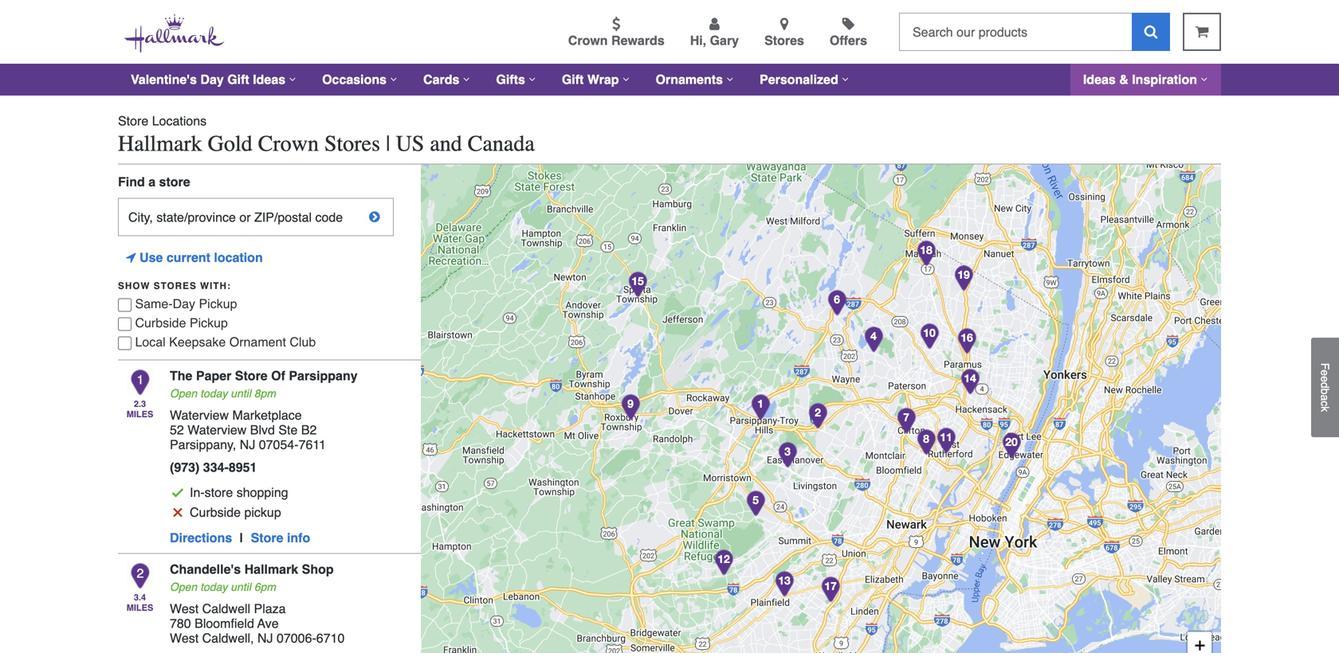 Task type: describe. For each thing, give the bounding box(es) containing it.
hi, gary link
[[690, 17, 739, 50]]

07054-
[[259, 438, 299, 453]]

15
[[632, 275, 644, 288]]

d
[[1319, 383, 1332, 389]]

blvd
[[250, 423, 275, 438]]

19
[[958, 268, 970, 282]]

&
[[1120, 72, 1129, 87]]

wrap
[[588, 72, 619, 87]]

780
[[170, 617, 191, 632]]

in-store shopping curbside pickup
[[190, 486, 288, 520]]

curbside inside 'form'
[[135, 316, 186, 331]]

local keepsake ornament club
[[135, 335, 316, 350]]

the paper store of parsippany link
[[170, 369, 358, 384]]

crown rewards
[[568, 33, 665, 48]]

1 ideas from the left
[[253, 72, 286, 87]]

chandelle's hallmark shop open today until 6pm west caldwell plaza 780 bloomfield ave west caldwell, nj 07006-6710
[[170, 563, 345, 646]]

hallmark inside store locations hallmark gold crown stores | us and canada
[[118, 131, 202, 157]]

pickup
[[244, 506, 281, 520]]

local
[[135, 335, 166, 350]]

plaza
[[254, 602, 286, 617]]

personalized link
[[747, 64, 863, 96]]

menu inside banner
[[250, 14, 887, 50]]

11
[[940, 431, 953, 444]]

locations
[[152, 114, 207, 128]]

334-
[[203, 461, 229, 475]]

Curbside Pickup checkbox
[[118, 318, 132, 331]]

cards link
[[411, 64, 484, 96]]

Search our products search field
[[899, 13, 1132, 51]]

curbside pickup
[[135, 316, 228, 331]]

07006-
[[277, 632, 316, 646]]

parsippany
[[289, 369, 358, 384]]

f
[[1319, 363, 1332, 370]]

14
[[964, 372, 977, 385]]

2 inside 1 2
[[815, 406, 821, 420]]

4
[[871, 330, 877, 343]]

use
[[140, 250, 163, 265]]

gift wrap
[[562, 72, 619, 87]]

caldwell
[[202, 602, 250, 617]]

ideas & inspiration link
[[1071, 64, 1222, 96]]

c
[[1319, 401, 1332, 407]]

curbside inside in-store shopping curbside pickup
[[190, 506, 241, 520]]

gold
[[208, 131, 253, 157]]

offers link
[[830, 17, 868, 50]]

store for the
[[235, 369, 268, 384]]

hallmark inside chandelle's hallmark shop open today until 6pm west caldwell plaza 780 bloomfield ave west caldwell, nj 07006-6710
[[244, 563, 298, 577]]

18
[[920, 244, 933, 257]]

club
[[290, 335, 316, 350]]

17
[[825, 580, 837, 593]]

shopping cart image
[[1196, 24, 1209, 39]]

open inside chandelle's hallmark shop open today until 6pm west caldwell plaza 780 bloomfield ave west caldwell, nj 07006-6710
[[170, 581, 197, 594]]

stores inside store locations hallmark gold crown stores | us and canada
[[325, 131, 380, 157]]

of
[[271, 369, 285, 384]]

1 vertical spatial 2
[[137, 567, 144, 581]]

3.4
[[134, 593, 146, 603]]

opening hours for this store element for waterview marketplace
[[170, 388, 358, 400]]

store inside in-store shopping curbside pickup
[[205, 486, 233, 500]]

until inside chandelle's hallmark shop open today until 6pm west caldwell plaza 780 bloomfield ave west caldwell, nj 07006-6710
[[231, 581, 251, 594]]

store locations hallmark gold crown stores | us and canada
[[118, 114, 535, 157]]

parsippany,
[[170, 438, 236, 453]]

1 2
[[758, 398, 821, 420]]

marketplace
[[232, 408, 302, 423]]

1 for 1
[[137, 373, 144, 388]]

b2
[[301, 423, 317, 438]]

hallmark image
[[124, 14, 225, 53]]

6710
[[316, 632, 345, 646]]

8pm
[[254, 388, 276, 400]]

gifts link
[[484, 64, 549, 96]]

rewards
[[612, 33, 665, 48]]

20
[[1006, 436, 1018, 449]]

f e e d b a c k
[[1319, 363, 1332, 412]]

0 horizontal spatial store
[[159, 175, 190, 189]]

form containing use current location
[[118, 198, 394, 352]]

info
[[287, 531, 310, 546]]

2 e from the top
[[1319, 376, 1332, 383]]

inspiration
[[1132, 72, 1198, 87]]

ave
[[257, 617, 279, 632]]

nj inside the paper store of parsippany open today until 8pm waterview marketplace 52 waterview blvd ste b2 parsippany, nj 07054-7611 (973) 334-8951
[[240, 438, 255, 453]]

the paper store of parsippany open today until 8pm waterview marketplace 52 waterview blvd ste b2 parsippany, nj 07054-7611 (973) 334-8951
[[170, 369, 358, 475]]

stores
[[154, 281, 197, 292]]

(973)
[[170, 461, 200, 475]]

with:
[[200, 281, 231, 292]]

nj inside chandelle's hallmark shop open today until 6pm west caldwell plaza 780 bloomfield ave west caldwell, nj 07006-6710
[[258, 632, 273, 646]]

hi, gary
[[690, 33, 739, 48]]

miles for 2
[[127, 604, 153, 614]]

City, state/province or ZIP/postal code text field
[[118, 198, 394, 237]]

1 e from the top
[[1319, 370, 1332, 376]]

day for same-
[[173, 297, 195, 311]]

waterview up 334-
[[188, 423, 247, 438]]

ste
[[279, 423, 298, 438]]

crown inside crown rewards "link"
[[568, 33, 608, 48]]

search image
[[1145, 24, 1158, 39]]

valentine's day gift ideas
[[131, 72, 286, 87]]

9
[[628, 398, 634, 411]]

keepsake
[[169, 335, 226, 350]]

show
[[118, 281, 150, 292]]

same-day pickup
[[135, 297, 237, 311]]



Task type: vqa. For each thing, say whether or not it's contained in the screenshot.
CROWN REWARDS MEMBERS GET A FREE CARD EVERY MONTH! IMAGE
no



Task type: locate. For each thing, give the bounding box(es) containing it.
crown rewards link
[[568, 17, 665, 50]]

16
[[961, 331, 973, 345]]

0 vertical spatial store
[[118, 114, 149, 128]]

waterview
[[170, 408, 229, 423], [188, 423, 247, 438]]

west left "caldwell,"
[[170, 632, 199, 646]]

directions
[[170, 531, 232, 546]]

store down 334-
[[205, 486, 233, 500]]

gift left the wrap
[[562, 72, 584, 87]]

stores
[[765, 33, 804, 48], [325, 131, 380, 157]]

miles down 3.4
[[127, 604, 153, 614]]

store
[[118, 114, 149, 128], [235, 369, 268, 384], [251, 531, 283, 546]]

banner containing crown rewards
[[0, 0, 1340, 96]]

0 vertical spatial stores
[[765, 33, 804, 48]]

a right the find
[[148, 175, 156, 189]]

curbside down in-
[[190, 506, 241, 520]]

0 horizontal spatial crown
[[258, 131, 319, 157]]

0 horizontal spatial ideas
[[253, 72, 286, 87]]

|
[[386, 131, 390, 157], [240, 531, 243, 546]]

0 vertical spatial nj
[[240, 438, 255, 453]]

a
[[148, 175, 156, 189], [1319, 395, 1332, 401]]

stores left us
[[325, 131, 380, 157]]

bloomfield
[[195, 617, 254, 632]]

ideas
[[253, 72, 286, 87], [1084, 72, 1116, 87]]

find
[[118, 175, 145, 189]]

crown inside store locations hallmark gold crown stores | us and canada
[[258, 131, 319, 157]]

0 horizontal spatial nj
[[240, 438, 255, 453]]

curbside
[[135, 316, 186, 331], [190, 506, 241, 520]]

hi,
[[690, 33, 707, 48]]

0 vertical spatial 2
[[815, 406, 821, 420]]

day inside valentine's day gift ideas link
[[200, 72, 224, 87]]

2.3 miles
[[127, 400, 153, 420]]

0 vertical spatial crown
[[568, 33, 608, 48]]

1 vertical spatial pickup
[[190, 316, 228, 331]]

us
[[396, 131, 424, 157]]

hallmark down locations
[[118, 131, 202, 157]]

hallmark link
[[124, 13, 238, 56]]

a up k
[[1319, 395, 1332, 401]]

ornaments
[[656, 72, 723, 87]]

1 vertical spatial west
[[170, 632, 199, 646]]

1 horizontal spatial day
[[200, 72, 224, 87]]

opening hours for this store element down chandelle's hallmark shop link
[[170, 581, 345, 594]]

0 vertical spatial opening hours for this store element
[[170, 388, 358, 400]]

miles
[[127, 410, 153, 420], [127, 604, 153, 614]]

store info link
[[251, 531, 310, 546]]

ideas & inspiration
[[1084, 72, 1198, 87]]

1 horizontal spatial a
[[1319, 395, 1332, 401]]

0 vertical spatial |
[[386, 131, 390, 157]]

valentine's
[[131, 72, 197, 87]]

1 vertical spatial |
[[240, 531, 243, 546]]

0 vertical spatial open
[[170, 388, 197, 400]]

day up curbside pickup
[[173, 297, 195, 311]]

miles for 1
[[127, 410, 153, 420]]

0 horizontal spatial 1
[[137, 373, 144, 388]]

| inside store locations hallmark gold crown stores | us and canada
[[386, 131, 390, 157]]

1 vertical spatial crown
[[258, 131, 319, 157]]

0 vertical spatial until
[[231, 388, 251, 400]]

2 west from the top
[[170, 632, 199, 646]]

0 horizontal spatial stores
[[325, 131, 380, 157]]

3.4 miles
[[127, 593, 153, 614]]

waterview up parsippany,
[[170, 408, 229, 423]]

0 vertical spatial today
[[200, 388, 228, 400]]

miles down 2.3
[[127, 410, 153, 420]]

gifts
[[496, 72, 525, 87]]

show stores with:
[[118, 281, 231, 292]]

1 vertical spatial store
[[235, 369, 268, 384]]

(973) 334-8951 link
[[170, 461, 257, 475]]

7611
[[299, 438, 326, 453]]

Same-Day Pickup checkbox
[[118, 299, 132, 312]]

opening hours for this store element containing open today until 8pm
[[170, 388, 358, 400]]

form
[[118, 198, 394, 352]]

until inside the paper store of parsippany open today until 8pm waterview marketplace 52 waterview blvd ste b2 parsippany, nj 07054-7611 (973) 334-8951
[[231, 388, 251, 400]]

2 until from the top
[[231, 581, 251, 594]]

banner
[[0, 0, 1340, 96]]

until
[[231, 388, 251, 400], [231, 581, 251, 594]]

until left 8pm
[[231, 388, 251, 400]]

f e e d b a c k button
[[1312, 338, 1340, 438]]

0 vertical spatial a
[[148, 175, 156, 189]]

0 vertical spatial miles
[[127, 410, 153, 420]]

0 horizontal spatial a
[[148, 175, 156, 189]]

1 vertical spatial nj
[[258, 632, 273, 646]]

0 vertical spatial pickup
[[199, 297, 237, 311]]

day
[[200, 72, 224, 87], [173, 297, 195, 311]]

1 vertical spatial 1
[[758, 398, 764, 411]]

1 horizontal spatial 1
[[758, 398, 764, 411]]

0 horizontal spatial 2
[[137, 567, 144, 581]]

2 ideas from the left
[[1084, 72, 1116, 87]]

1 vertical spatial open
[[170, 581, 197, 594]]

crown right gold
[[258, 131, 319, 157]]

opening hours for this store element containing open today until 6pm
[[170, 581, 345, 594]]

| left us
[[386, 131, 390, 157]]

2 opening hours for this store element from the top
[[170, 581, 345, 594]]

menu bar
[[118, 64, 1222, 96]]

directions | store info
[[170, 531, 310, 546]]

0 horizontal spatial curbside
[[135, 316, 186, 331]]

1 miles from the top
[[127, 410, 153, 420]]

chandelle's hallmark shop link
[[170, 563, 345, 577]]

b
[[1319, 389, 1332, 395]]

1 vertical spatial until
[[231, 581, 251, 594]]

52
[[170, 423, 184, 438]]

1 horizontal spatial store
[[205, 486, 233, 500]]

7
[[904, 411, 910, 424]]

1 vertical spatial hallmark
[[244, 563, 298, 577]]

0 vertical spatial day
[[200, 72, 224, 87]]

store inside the paper store of parsippany open today until 8pm waterview marketplace 52 waterview blvd ste b2 parsippany, nj 07054-7611 (973) 334-8951
[[235, 369, 268, 384]]

6
[[834, 293, 840, 306]]

opening hours for this store element for west caldwell plaza
[[170, 581, 345, 594]]

k
[[1319, 407, 1332, 412]]

1 today from the top
[[200, 388, 228, 400]]

1 vertical spatial store
[[205, 486, 233, 500]]

8951
[[229, 461, 257, 475]]

store down pickup
[[251, 531, 283, 546]]

1 horizontal spatial crown
[[568, 33, 608, 48]]

2 today from the top
[[200, 581, 228, 594]]

curbside down same- at left top
[[135, 316, 186, 331]]

pickup down with:
[[199, 297, 237, 311]]

current
[[167, 250, 210, 265]]

west left caldwell
[[170, 602, 199, 617]]

0 vertical spatial curbside
[[135, 316, 186, 331]]

menu
[[250, 14, 887, 50]]

0 vertical spatial 1
[[137, 373, 144, 388]]

12
[[718, 553, 730, 566]]

1 vertical spatial today
[[200, 581, 228, 594]]

0 vertical spatial store
[[159, 175, 190, 189]]

nj down 'plaza'
[[258, 632, 273, 646]]

nj
[[240, 438, 255, 453], [258, 632, 273, 646]]

0 horizontal spatial hallmark
[[118, 131, 202, 157]]

stores link
[[765, 17, 804, 50]]

the
[[170, 369, 193, 384]]

cards
[[423, 72, 460, 87]]

today down 'chandelle's'
[[200, 581, 228, 594]]

1 west from the top
[[170, 602, 199, 617]]

1 vertical spatial curbside
[[190, 506, 241, 520]]

1 open from the top
[[170, 388, 197, 400]]

store
[[159, 175, 190, 189], [205, 486, 233, 500]]

store right the find
[[159, 175, 190, 189]]

1 horizontal spatial gift
[[562, 72, 584, 87]]

1 opening hours for this store element from the top
[[170, 388, 358, 400]]

1 vertical spatial opening hours for this store element
[[170, 581, 345, 594]]

menu containing crown rewards
[[250, 14, 887, 50]]

location
[[214, 250, 263, 265]]

5
[[753, 494, 759, 507]]

1 horizontal spatial hallmark
[[244, 563, 298, 577]]

open down the at left bottom
[[170, 388, 197, 400]]

hallmark
[[118, 131, 202, 157], [244, 563, 298, 577]]

nj up 8951
[[240, 438, 255, 453]]

west
[[170, 602, 199, 617], [170, 632, 199, 646]]

crown up gift wrap
[[568, 33, 608, 48]]

day for valentine's
[[200, 72, 224, 87]]

today inside chandelle's hallmark shop open today until 6pm west caldwell plaza 780 bloomfield ave west caldwell, nj 07006-6710
[[200, 581, 228, 594]]

1 horizontal spatial curbside
[[190, 506, 241, 520]]

ornament
[[229, 335, 286, 350]]

open down 'chandelle's'
[[170, 581, 197, 594]]

hallmark up 6pm
[[244, 563, 298, 577]]

1 vertical spatial a
[[1319, 395, 1332, 401]]

10
[[924, 327, 936, 340]]

1 for 1 2
[[758, 398, 764, 411]]

and
[[430, 131, 462, 157]]

gift wrap link
[[549, 64, 643, 96]]

1 until from the top
[[231, 388, 251, 400]]

0 horizontal spatial gift
[[227, 72, 249, 87]]

store up 8pm
[[235, 369, 268, 384]]

today down paper
[[200, 388, 228, 400]]

opening hours for this store element down the paper store of parsippany link
[[170, 388, 358, 400]]

0 vertical spatial west
[[170, 602, 199, 617]]

store left locations
[[118, 114, 149, 128]]

8
[[923, 433, 930, 446]]

offers
[[830, 33, 868, 48]]

e up b
[[1319, 376, 1332, 383]]

ornaments link
[[643, 64, 747, 96]]

valentine's day gift ideas link
[[118, 64, 309, 96]]

caldwell,
[[202, 632, 254, 646]]

Local Keepsake Ornament Club checkbox
[[118, 337, 132, 350]]

a inside button
[[1319, 395, 1332, 401]]

6pm
[[254, 581, 276, 594]]

1 vertical spatial stores
[[325, 131, 380, 157]]

shopping
[[237, 486, 288, 500]]

pickup up keepsake
[[190, 316, 228, 331]]

0 horizontal spatial |
[[240, 531, 243, 546]]

use current location
[[140, 250, 263, 265]]

store for directions
[[251, 531, 283, 546]]

1 horizontal spatial ideas
[[1084, 72, 1116, 87]]

paper
[[196, 369, 232, 384]]

1 vertical spatial day
[[173, 297, 195, 311]]

None search field
[[899, 13, 1171, 51]]

| up chandelle's hallmark shop link
[[240, 531, 243, 546]]

2 open from the top
[[170, 581, 197, 594]]

open inside the paper store of parsippany open today until 8pm waterview marketplace 52 waterview blvd ste b2 parsippany, nj 07054-7611 (973) 334-8951
[[170, 388, 197, 400]]

gary
[[710, 33, 739, 48]]

2 gift from the left
[[562, 72, 584, 87]]

gift up gold
[[227, 72, 249, 87]]

day right valentine's
[[200, 72, 224, 87]]

0 horizontal spatial day
[[173, 297, 195, 311]]

2.3
[[134, 400, 146, 410]]

location arrow image
[[126, 252, 136, 264]]

2 miles from the top
[[127, 604, 153, 614]]

1 horizontal spatial nj
[[258, 632, 273, 646]]

1 horizontal spatial stores
[[765, 33, 804, 48]]

2 vertical spatial store
[[251, 531, 283, 546]]

find a store
[[118, 175, 190, 189]]

occasions
[[322, 72, 387, 87]]

e up d
[[1319, 370, 1332, 376]]

occasions link
[[309, 64, 411, 96]]

opening hours for this store element
[[170, 388, 358, 400], [170, 581, 345, 594]]

10 11
[[924, 327, 953, 444]]

1 horizontal spatial |
[[386, 131, 390, 157]]

pickup
[[199, 297, 237, 311], [190, 316, 228, 331]]

chandelle's
[[170, 563, 241, 577]]

0 vertical spatial hallmark
[[118, 131, 202, 157]]

13
[[778, 575, 791, 588]]

store inside store locations hallmark gold crown stores | us and canada
[[118, 114, 149, 128]]

crown
[[568, 33, 608, 48], [258, 131, 319, 157]]

stores up personalized
[[765, 33, 804, 48]]

1 vertical spatial miles
[[127, 604, 153, 614]]

until down chandelle's hallmark shop link
[[231, 581, 251, 594]]

1 horizontal spatial 2
[[815, 406, 821, 420]]

canada
[[468, 131, 535, 157]]

today inside the paper store of parsippany open today until 8pm waterview marketplace 52 waterview blvd ste b2 parsippany, nj 07054-7611 (973) 334-8951
[[200, 388, 228, 400]]

1 inside 1 2
[[758, 398, 764, 411]]

1 gift from the left
[[227, 72, 249, 87]]

menu bar containing valentine's day gift ideas
[[118, 64, 1222, 96]]



